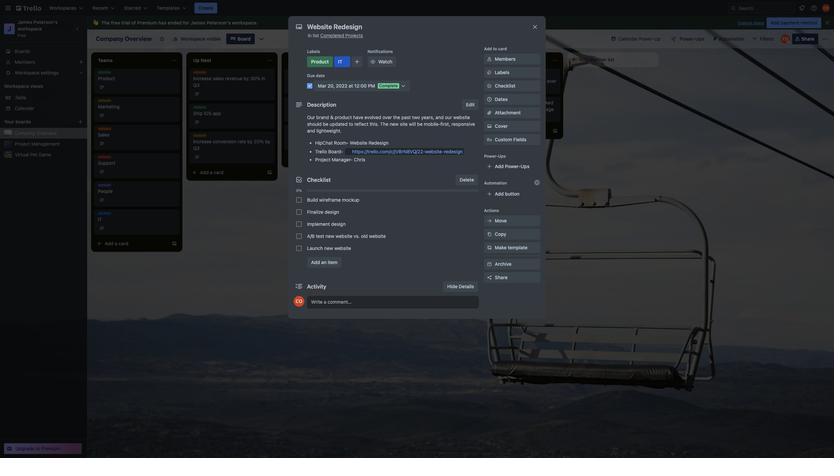 Task type: describe. For each thing, give the bounding box(es) containing it.
implement
[[307, 221, 330, 227]]

marketing for increase
[[193, 134, 213, 139]]

0 vertical spatial christina overa (christinaovera) image
[[823, 4, 831, 12]]

wireframe
[[319, 197, 341, 203]]

card for develop engineering blog
[[309, 156, 319, 162]]

color: green, title: "product" element left app
[[193, 106, 209, 111]]

board
[[238, 36, 251, 42]]

support inside support support
[[98, 156, 114, 161]]

0 vertical spatial color: red, title: "support" element
[[384, 128, 400, 133]]

lead
[[545, 100, 554, 105]]

increase for increase sales revenue by 30% in q3
[[193, 75, 212, 81]]

2 horizontal spatial color: blue, title: "it" element
[[334, 56, 350, 67]]

1 horizontal spatial redesign
[[403, 75, 423, 81]]

company inside company overview link
[[15, 130, 35, 136]]

hide details link
[[444, 281, 478, 292]]

1 vertical spatial redesign
[[369, 140, 389, 146]]

website down a/b test new website vs. old website
[[335, 245, 351, 251]]

add a card button up custom fields on the right of the page
[[475, 125, 550, 136]]

1 horizontal spatial workspace
[[232, 20, 257, 26]]

mar 23, 2022
[[392, 113, 417, 118]]

add a card button for sales
[[94, 238, 169, 249]]

overview inside text field
[[125, 35, 152, 42]]

day!
[[513, 85, 523, 91]]

for for bravo to lauren for taking the lead and finishing the new landing page design!
[[515, 100, 521, 105]]

dates button
[[485, 94, 541, 105]]

star or unstar board image
[[159, 36, 165, 42]]

people link
[[98, 188, 176, 195]]

0 horizontal spatial labels
[[307, 49, 320, 54]]

blog
[[334, 75, 344, 81]]

develop engineering blog link
[[289, 75, 366, 82]]

new inside bravo to lauren for taking the lead and finishing the new landing page design!
[[516, 106, 525, 112]]

lauren
[[498, 100, 513, 105]]

color: yellow, title: "marketing" element for marketing
[[98, 99, 117, 104]]

power- inside power-ups button
[[680, 36, 696, 42]]

0 horizontal spatial the
[[101, 20, 110, 26]]

responsive
[[452, 121, 475, 127]]

mar for mar 23, 2022
[[392, 113, 399, 118]]

your boards
[[4, 119, 31, 124]]

project management
[[15, 141, 60, 147]]

0 horizontal spatial and
[[307, 128, 315, 134]]

upgrade to premium link
[[4, 443, 82, 454]]

virtual pet game
[[15, 152, 51, 157]]

oct 17, 2022
[[297, 113, 320, 118]]

sales
[[213, 75, 224, 81]]

0 horizontal spatial checklist
[[307, 177, 331, 183]]

color: blue, title: "it" element for develop engineering blog
[[289, 71, 302, 76]]

product for product
[[311, 59, 329, 64]]

1 be from the left
[[323, 121, 329, 127]]

0 vertical spatial share
[[802, 36, 815, 42]]

pm
[[368, 83, 375, 89]]

2022 for aug 20, 2022
[[408, 141, 417, 146]]

0 horizontal spatial members link
[[0, 57, 87, 67]]

edit
[[467, 102, 475, 107]]

watch button
[[368, 56, 397, 67]]

make
[[495, 245, 507, 250]]

Build wireframe mockup checkbox
[[297, 197, 302, 203]]

members for left members link
[[15, 59, 35, 65]]

create from template… image for add a card button over custom fields on the right of the page
[[553, 128, 558, 134]]

it for it
[[338, 59, 343, 64]]

power- inside the calendar power-up "link"
[[640, 36, 655, 42]]

1 vertical spatial overview
[[37, 130, 57, 136]]

calendar power-up link
[[607, 34, 665, 44]]

0 vertical spatial list
[[313, 33, 319, 38]]

in inside sales increase sales revenue by 30% in q3
[[262, 75, 266, 81]]

https://trello.com/c/jvbrn8vq/22-website-redesign
[[353, 149, 463, 154]]

product product
[[98, 71, 115, 81]]

support up color: purple, title: "people" element
[[98, 160, 115, 166]]

open information menu image
[[811, 5, 818, 11]]

at
[[349, 83, 353, 89]]

0 horizontal spatial share button
[[485, 272, 541, 283]]

design for finalize design
[[325, 209, 339, 215]]

0%
[[296, 188, 302, 193]]

reflect
[[355, 121, 369, 127]]

1 horizontal spatial and
[[436, 114, 444, 120]]

completed projects link
[[321, 33, 363, 38]]

the inside bravo to tom for answering the most customer support emails ever received in one day!
[[539, 71, 547, 77]]

2022 for mar 23, 2022
[[407, 113, 417, 118]]

Oct 17, 2022 checkbox
[[289, 111, 323, 119]]

1 vertical spatial automation
[[485, 181, 507, 186]]

button
[[505, 191, 520, 197]]

in list completed projects
[[308, 33, 363, 38]]

support down over on the left of page
[[384, 128, 400, 133]]

attachment
[[495, 110, 521, 115]]

a/b
[[307, 233, 315, 239]]

virtual
[[15, 152, 29, 157]]

by for 20%
[[248, 139, 253, 144]]

support inside bravo to tom for answering the most customer support emails ever received in one day!
[[514, 78, 531, 84]]

james peterson's workspace link
[[17, 19, 59, 32]]

Oct 18, 2022 checkbox
[[289, 83, 323, 91]]

delete link
[[456, 174, 478, 185]]

for inside 'banner'
[[183, 20, 190, 26]]

sm image for labels
[[487, 69, 493, 76]]

workspace navigation collapse icon image
[[73, 24, 83, 34]]

ios
[[204, 110, 212, 116]]

redesign
[[444, 149, 463, 154]]

2022 for oct 17, 2022
[[311, 113, 320, 118]]

delete
[[460, 177, 474, 183]]

sales increase sales revenue by 30% in q3
[[193, 71, 266, 88]]

emails
[[532, 78, 546, 84]]

site
[[400, 121, 408, 127]]

marketing increase conversion rate by 20% by q3
[[193, 134, 271, 151]]

product for product product
[[98, 71, 113, 76]]

20%
[[254, 139, 264, 144]]

boards
[[15, 48, 30, 54]]

sm image for checklist
[[487, 83, 493, 89]]

in inside bravo to tom for answering the most customer support emails ever received in one day!
[[499, 85, 503, 91]]

to for premium
[[35, 446, 40, 451]]

Mar 20, 2022 checkbox
[[384, 83, 419, 91]]

color: orange, title: "sales" element for increase
[[193, 71, 207, 76]]

taking
[[522, 100, 535, 105]]

by right 20%
[[265, 139, 271, 144]]

1 vertical spatial website
[[350, 140, 368, 146]]

Launch new website checkbox
[[297, 246, 302, 251]]

2022 for nov 24, 2022
[[312, 141, 322, 146]]

search image
[[731, 5, 737, 11]]

marketing up sales sales
[[98, 104, 120, 109]]

0 vertical spatial checklist
[[495, 83, 516, 89]]

1 vertical spatial premium
[[41, 446, 60, 451]]

color: green, title: "product" element up marketing marketing
[[98, 71, 113, 76]]

page
[[544, 106, 554, 112]]

power- inside the add power-ups link
[[505, 163, 521, 169]]

website redesign link
[[384, 75, 462, 82]]

ended
[[168, 20, 182, 26]]

make template
[[495, 245, 528, 250]]

add a card button for increase conversion rate by 20% by q3
[[189, 167, 264, 178]]

a for increase conversion rate by 20% by q3
[[210, 169, 213, 175]]

color: yellow, title: "marketing" element up 'oct 17, 2022'
[[303, 99, 323, 104]]

it for it it
[[98, 212, 102, 217]]

q3 for increase conversion rate by 20% by q3
[[193, 145, 200, 151]]

add payment method button
[[767, 17, 822, 28]]

the up the landing
[[536, 100, 543, 105]]

your boards with 3 items element
[[4, 118, 68, 126]]

sm image for cover
[[487, 123, 493, 130]]

card for product
[[119, 241, 129, 246]]

explore plans
[[739, 20, 765, 26]]

by for 30%
[[244, 75, 249, 81]]

a for sales
[[115, 241, 117, 246]]

the down lauren
[[508, 106, 515, 112]]

Board name text field
[[93, 34, 155, 44]]

20, for aug 20, 2022
[[400, 141, 406, 146]]

copy link
[[485, 229, 541, 240]]

details
[[459, 284, 474, 289]]

visible
[[207, 36, 221, 42]]

product
[[335, 114, 352, 120]]

increase for increase conversion rate by 20% by q3
[[193, 139, 212, 144]]

nov 24, 2022
[[297, 141, 322, 146]]

landing
[[527, 106, 542, 112]]

move
[[495, 218, 507, 223]]

show menu image
[[822, 36, 829, 42]]

color: green, title: "product" element up date
[[307, 56, 333, 67]]

build
[[307, 197, 318, 203]]

our
[[445, 114, 452, 120]]

to inside our brand & product have evolved over the past two years, and our website should be updated to reflect this. the new site will be mobile-first, responsive and lightweight.
[[349, 121, 353, 127]]

ever
[[547, 78, 557, 84]]

launch new website
[[307, 245, 351, 251]]

payment
[[781, 20, 800, 26]]

2 be from the left
[[418, 121, 423, 127]]

add board image
[[78, 119, 83, 124]]

first,
[[441, 121, 451, 127]]

color: green, title: "product" element up oct 17, 2022 checkbox
[[289, 99, 304, 104]]

color: orange, title: "sales" element for sales
[[98, 128, 111, 133]]

automation button
[[710, 34, 749, 44]]

new right test
[[326, 233, 335, 239]]

james inside james peterson's workspace free
[[17, 19, 32, 25]]

20, for mar 20, 2022 at 12:00 pm
[[328, 83, 335, 89]]

website left vs.
[[336, 233, 353, 239]]

mark due date as complete image
[[307, 83, 313, 89]]

0 horizontal spatial share
[[495, 274, 508, 280]]

create from template… image for add a card button for sales
[[172, 241, 177, 246]]

workspace for workspace views
[[4, 83, 29, 89]]

2 people from the top
[[98, 188, 113, 194]]

it for it develop engineering blog
[[289, 71, 292, 76]]

add another list button
[[568, 52, 659, 67]]

bravo for and
[[479, 100, 492, 105]]

sm image for move
[[487, 217, 493, 224]]

calendar for calendar power-up
[[619, 36, 638, 42]]

the inside our brand & product have evolved over the past two years, and our website should be updated to reflect this. the new site will be mobile-first, responsive and lightweight.
[[381, 121, 389, 127]]

add an item
[[311, 259, 338, 265]]

website-
[[426, 149, 444, 154]]

move link
[[485, 215, 541, 226]]

20, for mar 20, 2022
[[400, 85, 406, 90]]

1 horizontal spatial labels
[[495, 69, 510, 75]]

2 vertical spatial christina overa (christinaovera) image
[[294, 296, 305, 307]]

analytics
[[289, 132, 308, 138]]

q3 for increase sales revenue by 30% in q3
[[193, 82, 200, 88]]

add a card for analytics data
[[295, 156, 319, 162]]

https://trello.com/c/jvbrn8vq/22-
[[353, 149, 426, 154]]

marketing analytics data
[[289, 128, 320, 138]]

over
[[383, 114, 392, 120]]

website redesign
[[384, 75, 423, 81]]

have
[[353, 114, 364, 120]]

sm image for make template
[[487, 244, 493, 251]]

one
[[504, 85, 512, 91]]



Task type: locate. For each thing, give the bounding box(es) containing it.
new right 'launch'
[[324, 245, 333, 251]]

2022 down blog
[[336, 83, 348, 89]]

increase left sales
[[193, 75, 212, 81]]

0 vertical spatial in
[[308, 33, 312, 38]]

due
[[307, 73, 315, 78]]

2 oct from the top
[[297, 113, 303, 118]]

color: orange, title: "sales" element left sales
[[193, 71, 207, 76]]

design for implement design
[[331, 221, 346, 227]]

add a card down it link
[[105, 241, 129, 246]]

1 vertical spatial list
[[608, 57, 615, 62]]

marketing down product product
[[98, 99, 117, 104]]

people inside people people
[[98, 184, 111, 189]]

sm image left archive
[[487, 261, 493, 267]]

bravo for customer
[[479, 71, 492, 77]]

color: blue, title: "it" element left "due"
[[289, 71, 302, 76]]

1 horizontal spatial website
[[384, 75, 401, 81]]

sales for increase
[[193, 71, 204, 76]]

2 vertical spatial color: blue, title: "it" element
[[98, 212, 111, 217]]

add payment method
[[771, 20, 818, 26]]

A/B test new website vs. old website checkbox
[[297, 234, 302, 239]]

checklist group
[[294, 194, 479, 254]]

1 vertical spatial power-ups
[[485, 154, 506, 159]]

2 horizontal spatial christina overa (christinaovera) image
[[823, 4, 831, 12]]

peterson's inside james peterson's workspace free
[[33, 19, 58, 25]]

Aug 20, 2022 checkbox
[[384, 140, 419, 148]]

for right tom at top right
[[509, 71, 515, 77]]

oct inside option
[[297, 85, 303, 90]]

sales for sales
[[98, 128, 108, 133]]

1 vertical spatial design
[[331, 221, 346, 227]]

1 vertical spatial share
[[495, 274, 508, 280]]

q3 inside marketing increase conversion rate by 20% by q3
[[193, 145, 200, 151]]

q3
[[193, 82, 200, 88], [193, 145, 200, 151]]

mar down engineering
[[318, 83, 327, 89]]

bravo to tom for answering the most customer support emails ever received in one day!
[[479, 71, 557, 91]]

2022 inside 'checkbox'
[[408, 141, 417, 146]]

add a card button
[[475, 125, 550, 136], [285, 154, 360, 164], [189, 167, 264, 178], [94, 238, 169, 249]]

3 sm image from the top
[[487, 231, 493, 238]]

in right 30%
[[262, 75, 266, 81]]

premium right of
[[137, 20, 157, 26]]

attachment button
[[485, 107, 541, 118]]

sales inside sales increase sales revenue by 30% in q3
[[193, 71, 204, 76]]

color: blue, title: "it" element down people people
[[98, 212, 111, 217]]

Write a comment text field
[[307, 296, 479, 308]]

add a card button for analytics data
[[285, 154, 360, 164]]

an
[[321, 259, 327, 265]]

the down over on the left of page
[[381, 121, 389, 127]]

sm image for members
[[487, 56, 493, 62]]

project down trello
[[315, 157, 331, 162]]

support down sales sales
[[98, 156, 114, 161]]

18,
[[305, 85, 310, 90]]

oct for engineering
[[297, 85, 303, 90]]

2 sm image from the top
[[487, 83, 493, 89]]

new inside our brand & product have evolved over the past two years, and our website should be updated to reflect this. the new site will be mobile-first, responsive and lightweight.
[[390, 121, 399, 127]]

marketing for marketing
[[98, 99, 117, 104]]

automation inside button
[[720, 36, 745, 42]]

https://trello.com/c/jvbrn8vq/22-website-redesign button
[[345, 147, 465, 155]]

create from template… image
[[553, 128, 558, 134], [172, 241, 177, 246]]

2022 for mar 20, 2022 at 12:00 pm
[[336, 83, 348, 89]]

checklist
[[495, 83, 516, 89], [307, 177, 331, 183]]

product link
[[98, 75, 176, 82]]

james
[[17, 19, 32, 25], [191, 20, 205, 26]]

marketing inside product marketing brand guidelines
[[303, 99, 323, 104]]

ups up add power-ups
[[499, 154, 506, 159]]

2022 inside option
[[312, 141, 322, 146]]

design down build wireframe mockup
[[325, 209, 339, 215]]

upgrade
[[15, 446, 34, 451]]

1 bravo from the top
[[479, 71, 492, 77]]

20, inside aug 20, 2022 'checkbox'
[[400, 141, 406, 146]]

calendar inside "link"
[[619, 36, 638, 42]]

project management link
[[15, 141, 83, 147]]

bravo inside bravo to lauren for taking the lead and finishing the new landing page design!
[[479, 100, 492, 105]]

custom fields
[[495, 137, 527, 142]]

Mark due date as complete checkbox
[[307, 83, 313, 89]]

1 horizontal spatial share button
[[793, 34, 819, 44]]

marketing up 'oct 17, 2022'
[[303, 99, 323, 104]]

20, up 'https://trello.com/c/jvbrn8vq/22-website-redesign' button
[[400, 141, 406, 146]]

template
[[508, 245, 528, 250]]

it inside it it
[[98, 212, 102, 217]]

2022 up will
[[407, 113, 417, 118]]

peterson's up boards link
[[33, 19, 58, 25]]

add to card
[[485, 46, 507, 51]]

1 horizontal spatial members
[[495, 56, 516, 62]]

room-
[[334, 140, 349, 146]]

game
[[38, 152, 51, 157]]

card down trello
[[309, 156, 319, 162]]

1 vertical spatial create from template… image
[[172, 241, 177, 246]]

1 vertical spatial company
[[15, 130, 35, 136]]

your
[[4, 119, 14, 124]]

increase inside marketing increase conversion rate by 20% by q3
[[193, 139, 212, 144]]

product inside product ship ios app
[[193, 106, 209, 111]]

1 horizontal spatial workspace
[[181, 36, 206, 42]]

increase conversion rate by 20% by q3 link
[[193, 138, 271, 152]]

None text field
[[304, 21, 525, 33]]

primary element
[[0, 0, 835, 16]]

j
[[7, 25, 11, 33]]

workspace for workspace visible
[[181, 36, 206, 42]]

2 horizontal spatial in
[[499, 85, 503, 91]]

peterson's inside 'banner'
[[207, 20, 231, 26]]

mar left 23,
[[392, 113, 399, 118]]

trial
[[121, 20, 130, 26]]

0 horizontal spatial james
[[17, 19, 32, 25]]

1 vertical spatial christina overa (christinaovera) image
[[781, 34, 791, 44]]

list right another at the top
[[608, 57, 615, 62]]

1 oct from the top
[[297, 85, 303, 90]]

sales inside sales sales
[[98, 128, 108, 133]]

0 horizontal spatial automation
[[485, 181, 507, 186]]

archive link
[[485, 259, 541, 269]]

list inside button
[[608, 57, 615, 62]]

received
[[479, 85, 498, 91]]

card up custom
[[500, 128, 510, 134]]

0 vertical spatial premium
[[137, 20, 157, 26]]

implement design
[[307, 221, 346, 227]]

board link
[[226, 34, 255, 44]]

color: purple, title: "people" element
[[98, 184, 111, 189]]

1 vertical spatial in
[[262, 75, 266, 81]]

share button down archive link
[[485, 272, 541, 283]]

analytics data link
[[289, 132, 366, 138]]

1 horizontal spatial company
[[96, 35, 123, 42]]

bravo
[[479, 71, 492, 77], [479, 100, 492, 105]]

copy
[[495, 231, 507, 237]]

to for card
[[493, 46, 497, 51]]

0 vertical spatial power-ups
[[680, 36, 705, 42]]

color: yellow, title: "marketing" element down product product
[[98, 99, 117, 104]]

card for increase sales revenue by 30% in q3
[[214, 169, 224, 175]]

color: yellow, title: "marketing" element
[[98, 99, 117, 104], [303, 99, 323, 104], [289, 128, 308, 133], [193, 134, 213, 139]]

add an item button
[[307, 257, 342, 268]]

power-
[[640, 36, 655, 42], [680, 36, 696, 42], [485, 154, 499, 159], [505, 163, 521, 169]]

another
[[590, 57, 607, 62]]

&
[[331, 114, 334, 120]]

people up it it
[[98, 188, 113, 194]]

.
[[257, 20, 258, 26]]

bravo inside bravo to tom for answering the most customer support emails ever received in one day!
[[479, 71, 492, 77]]

launch
[[307, 245, 323, 251]]

0 vertical spatial color: blue, title: "it" element
[[334, 56, 350, 67]]

add a card button down hipchat
[[285, 154, 360, 164]]

0 vertical spatial automation
[[720, 36, 745, 42]]

2 horizontal spatial ups
[[696, 36, 705, 42]]

0 vertical spatial redesign
[[403, 75, 423, 81]]

1 horizontal spatial christina overa (christinaovera) image
[[781, 34, 791, 44]]

customer
[[491, 78, 512, 84]]

add a card for increase conversion rate by 20% by q3
[[200, 169, 224, 175]]

0 vertical spatial design
[[325, 209, 339, 215]]

website right old
[[369, 233, 386, 239]]

sm image inside copy link
[[487, 231, 493, 238]]

1 vertical spatial project
[[315, 157, 331, 162]]

👋
[[93, 20, 99, 26]]

1 horizontal spatial project
[[315, 157, 331, 162]]

wave image
[[93, 20, 99, 26]]

create from template… image for increase conversion rate by 20% by q3
[[267, 170, 272, 175]]

upgrade to premium
[[15, 446, 60, 451]]

Search field
[[737, 3, 796, 13]]

1 horizontal spatial create from template… image
[[553, 128, 558, 134]]

automation
[[720, 36, 745, 42], [485, 181, 507, 186]]

sm image inside cover link
[[487, 123, 493, 130]]

notifications
[[368, 49, 393, 54]]

oct left 18,
[[297, 85, 303, 90]]

0 vertical spatial for
[[183, 20, 190, 26]]

product for product marketing brand guidelines
[[289, 99, 304, 104]]

add inside 'banner'
[[771, 20, 780, 26]]

1 people from the top
[[98, 184, 111, 189]]

archive
[[495, 261, 512, 267]]

bravo up most
[[479, 71, 492, 77]]

sales left sales
[[193, 71, 204, 76]]

sm image up most
[[487, 69, 493, 76]]

color: red, title: "support" element
[[384, 128, 400, 133], [98, 156, 114, 161]]

list left the completed
[[313, 33, 319, 38]]

2 q3 from the top
[[193, 145, 200, 151]]

ship ios app link
[[193, 110, 271, 117]]

mar inside option
[[392, 85, 399, 90]]

workspace inside workspace visible button
[[181, 36, 206, 42]]

1 vertical spatial calendar
[[15, 105, 34, 111]]

sales up support support
[[98, 132, 110, 138]]

overview up management
[[37, 130, 57, 136]]

add power-ups link
[[485, 161, 541, 172]]

plans
[[754, 20, 765, 26]]

mar
[[318, 83, 327, 89], [392, 85, 399, 90], [392, 113, 399, 118]]

sm image inside the make template link
[[487, 244, 493, 251]]

2022 down website redesign
[[407, 85, 417, 90]]

marketing inside marketing marketing
[[98, 99, 117, 104]]

17,
[[305, 113, 310, 118]]

sm image
[[487, 56, 493, 62], [487, 83, 493, 89], [487, 231, 493, 238]]

1 horizontal spatial be
[[418, 121, 423, 127]]

2 vertical spatial for
[[515, 100, 521, 105]]

workspace
[[181, 36, 206, 42], [4, 83, 29, 89]]

2 bravo from the top
[[479, 100, 492, 105]]

website up chris at the left top of page
[[350, 140, 368, 146]]

color: yellow, title: "marketing" element for increase conversion rate by 20% by q3
[[193, 134, 213, 139]]

project for project management
[[15, 141, 30, 147]]

2022 for oct 18, 2022
[[311, 85, 321, 90]]

sm image for copy
[[487, 231, 493, 238]]

add a card for sales
[[105, 241, 129, 246]]

company down free
[[96, 35, 123, 42]]

1 vertical spatial share button
[[485, 272, 541, 283]]

cover link
[[485, 121, 541, 132]]

has
[[159, 20, 167, 26]]

trello
[[315, 149, 327, 154]]

1 vertical spatial for
[[509, 71, 515, 77]]

1 horizontal spatial overview
[[125, 35, 152, 42]]

2 vertical spatial and
[[307, 128, 315, 134]]

a for analytics data
[[305, 156, 308, 162]]

custom fields button
[[485, 136, 541, 143]]

20, down website redesign
[[400, 85, 406, 90]]

create from template… image for analytics data
[[362, 156, 368, 162]]

0 horizontal spatial peterson's
[[33, 19, 58, 25]]

company overview down trial
[[96, 35, 152, 42]]

marketing for analytics
[[289, 128, 308, 133]]

for for bravo to tom for answering the most customer support emails ever received in one day!
[[509, 71, 515, 77]]

color: yellow, title: "marketing" element for analytics data
[[289, 128, 308, 133]]

banner
[[87, 16, 835, 30]]

1 vertical spatial create from template… image
[[267, 170, 272, 175]]

mar down website redesign
[[392, 85, 399, 90]]

ups inside button
[[696, 36, 705, 42]]

design!
[[479, 113, 495, 119]]

0 horizontal spatial color: red, title: "support" element
[[98, 156, 114, 161]]

2 https://trello.com/c/jvbrn8vq/22-website-redesign link from the left
[[346, 147, 463, 155]]

0 horizontal spatial website
[[350, 140, 368, 146]]

0 vertical spatial q3
[[193, 82, 200, 88]]

finalize
[[307, 209, 324, 215]]

mar for mar 20, 2022 at 12:00 pm
[[318, 83, 327, 89]]

sm image inside labels link
[[487, 69, 493, 76]]

website up complete
[[384, 75, 401, 81]]

members for right members link
[[495, 56, 516, 62]]

card down it link
[[119, 241, 129, 246]]

1 increase from the top
[[193, 75, 212, 81]]

0 vertical spatial labels
[[307, 49, 320, 54]]

marketing up nov
[[289, 128, 308, 133]]

to up labels link
[[493, 46, 497, 51]]

0 vertical spatial company
[[96, 35, 123, 42]]

0 vertical spatial company overview
[[96, 35, 152, 42]]

sales down marketing marketing
[[98, 128, 108, 133]]

marketing inside "marketing analytics data"
[[289, 128, 308, 133]]

of
[[131, 20, 136, 26]]

1 horizontal spatial company overview
[[96, 35, 152, 42]]

2 increase from the top
[[193, 139, 212, 144]]

1 vertical spatial q3
[[193, 145, 200, 151]]

to inside bravo to lauren for taking the lead and finishing the new landing page design!
[[493, 100, 497, 105]]

0 horizontal spatial calendar
[[15, 105, 34, 111]]

24,
[[305, 141, 311, 146]]

1 horizontal spatial power-ups
[[680, 36, 705, 42]]

to up finishing at the top of the page
[[493, 100, 497, 105]]

workspace inside james peterson's workspace free
[[17, 26, 42, 32]]

company overview
[[96, 35, 152, 42], [15, 130, 57, 136]]

company overview inside text field
[[96, 35, 152, 42]]

automation up add button
[[485, 181, 507, 186]]

ups down the fields
[[521, 163, 530, 169]]

0 horizontal spatial company
[[15, 130, 35, 136]]

Mar 23, 2022 checkbox
[[384, 111, 419, 119]]

1 vertical spatial bravo
[[479, 100, 492, 105]]

power-ups inside button
[[680, 36, 705, 42]]

new down "taking"
[[516, 106, 525, 112]]

the left past
[[394, 114, 401, 120]]

to down have
[[349, 121, 353, 127]]

sm image inside move link
[[487, 217, 493, 224]]

1 vertical spatial workspace
[[4, 83, 29, 89]]

a
[[496, 128, 499, 134], [305, 156, 308, 162], [210, 169, 213, 175], [115, 241, 117, 246]]

1 horizontal spatial members link
[[485, 54, 541, 64]]

projects
[[346, 33, 363, 38]]

workspace up board
[[232, 20, 257, 26]]

1 q3 from the top
[[193, 82, 200, 88]]

support support
[[98, 156, 115, 166]]

banner containing 👋
[[87, 16, 835, 30]]

sales link
[[98, 132, 176, 138]]

1 vertical spatial the
[[381, 121, 389, 127]]

1 vertical spatial checklist
[[307, 177, 331, 183]]

product inside product product
[[98, 71, 113, 76]]

0 horizontal spatial premium
[[41, 446, 60, 451]]

increase inside sales increase sales revenue by 30% in q3
[[193, 75, 212, 81]]

website inside our brand & product have evolved over the past two years, and our website should be updated to reflect this. the new site will be mobile-first, responsive and lightweight.
[[454, 114, 470, 120]]

0 notifications image
[[799, 4, 807, 12]]

checklist down tom at top right
[[495, 83, 516, 89]]

1 horizontal spatial list
[[608, 57, 615, 62]]

sm image inside watch button
[[370, 58, 377, 65]]

sm image inside checklist link
[[487, 83, 493, 89]]

2022 up https://trello.com/c/jvbrn8vq/22-website-redesign
[[408, 141, 417, 146]]

1 horizontal spatial automation
[[720, 36, 745, 42]]

0 vertical spatial and
[[479, 106, 487, 112]]

to for lauren
[[493, 100, 497, 105]]

bravo up design!
[[479, 100, 492, 105]]

james up free at the left top
[[17, 19, 32, 25]]

1 vertical spatial company overview
[[15, 130, 57, 136]]

bravo to tom for answering the most customer support emails ever received in one day! link
[[479, 71, 557, 91]]

mar inside checkbox
[[392, 113, 399, 118]]

color: orange, title: "sales" element
[[193, 71, 207, 76], [98, 128, 111, 133]]

project up virtual
[[15, 141, 30, 147]]

sm image for archive
[[487, 261, 493, 267]]

1 sm image from the top
[[487, 56, 493, 62]]

0 horizontal spatial color: blue, title: "it" element
[[98, 212, 111, 217]]

oct for brand
[[297, 113, 303, 118]]

1 horizontal spatial james
[[191, 20, 205, 26]]

0 vertical spatial color: orange, title: "sales" element
[[193, 71, 207, 76]]

0 vertical spatial share button
[[793, 34, 819, 44]]

1 vertical spatial oct
[[297, 113, 303, 118]]

premium
[[137, 20, 157, 26], [41, 446, 60, 451]]

test
[[316, 233, 324, 239]]

company inside "company overview" text field
[[96, 35, 123, 42]]

1 vertical spatial increase
[[193, 139, 212, 144]]

share button
[[793, 34, 819, 44], [485, 272, 541, 283]]

james inside 'banner'
[[191, 20, 205, 26]]

customize views image
[[258, 36, 265, 42]]

0 vertical spatial website
[[384, 75, 401, 81]]

members link down boards
[[0, 57, 87, 67]]

be right will
[[418, 121, 423, 127]]

share
[[802, 36, 815, 42], [495, 274, 508, 280]]

sm image down actions
[[487, 217, 493, 224]]

and
[[479, 106, 487, 112], [436, 114, 444, 120], [307, 128, 315, 134]]

2022 for mar 20, 2022
[[407, 85, 417, 90]]

add a card up custom
[[486, 128, 510, 134]]

it develop engineering blog
[[289, 71, 344, 81]]

website inside the website redesign link
[[384, 75, 401, 81]]

0 vertical spatial workspace
[[232, 20, 257, 26]]

marketing left the conversion
[[193, 134, 213, 139]]

workspace up free at the left top
[[17, 26, 42, 32]]

1 horizontal spatial color: red, title: "support" element
[[384, 128, 400, 133]]

project for project manager- chris
[[315, 157, 331, 162]]

share down method
[[802, 36, 815, 42]]

0 horizontal spatial company overview
[[15, 130, 57, 136]]

0 vertical spatial increase
[[193, 75, 212, 81]]

card down increase conversion rate by 20% by q3 link
[[214, 169, 224, 175]]

should
[[307, 121, 322, 127]]

1 vertical spatial workspace
[[17, 26, 42, 32]]

0 vertical spatial sm image
[[487, 56, 493, 62]]

marketing inside marketing increase conversion rate by 20% by q3
[[193, 134, 213, 139]]

conversion
[[213, 139, 236, 144]]

add button button
[[485, 189, 541, 199]]

1 vertical spatial ups
[[499, 154, 506, 159]]

james peterson's workspace free
[[17, 19, 59, 38]]

0 vertical spatial create from template… image
[[553, 128, 558, 134]]

Implement design checkbox
[[297, 221, 302, 227]]

1 horizontal spatial in
[[308, 33, 312, 38]]

to left tom at top right
[[493, 71, 497, 77]]

rate
[[238, 139, 246, 144]]

by inside sales increase sales revenue by 30% in q3
[[244, 75, 249, 81]]

labels link
[[485, 67, 541, 78]]

1 horizontal spatial create from template… image
[[362, 156, 368, 162]]

0 vertical spatial overview
[[125, 35, 152, 42]]

to inside bravo to tom for answering the most customer support emails ever received in one day!
[[493, 71, 497, 77]]

share button down method
[[793, 34, 819, 44]]

2 vertical spatial sm image
[[487, 231, 493, 238]]

1 vertical spatial color: red, title: "support" element
[[98, 156, 114, 161]]

develop
[[289, 75, 306, 81]]

1 horizontal spatial color: orange, title: "sales" element
[[193, 71, 207, 76]]

company overview link
[[15, 130, 83, 137]]

and inside bravo to lauren for taking the lead and finishing the new landing page design!
[[479, 106, 487, 112]]

1 vertical spatial color: orange, title: "sales" element
[[98, 128, 111, 133]]

sm image
[[370, 58, 377, 65], [487, 69, 493, 76], [487, 123, 493, 130], [487, 217, 493, 224], [487, 244, 493, 251], [487, 261, 493, 267]]

method
[[801, 20, 818, 26]]

add power-ups
[[495, 163, 530, 169]]

and down the should
[[307, 128, 315, 134]]

in down 'customer'
[[499, 85, 503, 91]]

q3 inside sales increase sales revenue by 30% in q3
[[193, 82, 200, 88]]

color: yellow, title: "marketing" element left the conversion
[[193, 134, 213, 139]]

the inside our brand & product have evolved over the past two years, and our website should be updated to reflect this. the new site will be mobile-first, responsive and lightweight.
[[394, 114, 401, 120]]

checklist up build
[[307, 177, 331, 183]]

be down brand
[[323, 121, 329, 127]]

redesign up https://trello.com/c/jvbrn8vq/22- at the top of page
[[369, 140, 389, 146]]

1 https://trello.com/c/jvbrn8vq/22-website-redesign link from the left
[[345, 147, 465, 155]]

0 vertical spatial calendar
[[619, 36, 638, 42]]

1 horizontal spatial checklist
[[495, 83, 516, 89]]

and up first,
[[436, 114, 444, 120]]

automation down explore
[[720, 36, 745, 42]]

support up 'day!'
[[514, 78, 531, 84]]

people down support support
[[98, 184, 111, 189]]

1 vertical spatial and
[[436, 114, 444, 120]]

j link
[[4, 23, 15, 34]]

labels up 'customer'
[[495, 69, 510, 75]]

sm image inside archive link
[[487, 261, 493, 267]]

past
[[402, 114, 411, 120]]

redesign
[[403, 75, 423, 81], [369, 140, 389, 146]]

christina overa (christinaovera) image
[[823, 4, 831, 12], [781, 34, 791, 44], [294, 296, 305, 307]]

product for product ship ios app
[[193, 106, 209, 111]]

1 horizontal spatial ups
[[521, 163, 530, 169]]

0 horizontal spatial create from template… image
[[267, 170, 272, 175]]

Nov 24, 2022 checkbox
[[289, 140, 324, 148]]

and up design!
[[479, 106, 487, 112]]

manager-
[[332, 157, 353, 162]]

brand
[[289, 104, 301, 109]]

for inside bravo to lauren for taking the lead and finishing the new landing page design!
[[515, 100, 521, 105]]

create from template… image
[[362, 156, 368, 162], [267, 170, 272, 175]]

for
[[183, 20, 190, 26], [509, 71, 515, 77], [515, 100, 521, 105]]

overview down of
[[125, 35, 152, 42]]

mar for mar 20, 2022
[[392, 85, 399, 90]]

redesign up mar 20, 2022
[[403, 75, 423, 81]]

1 horizontal spatial share
[[802, 36, 815, 42]]

2022 up trello
[[312, 141, 322, 146]]

Finalize design checkbox
[[297, 209, 302, 215]]

to for tom
[[493, 71, 497, 77]]

color: orange, title: "sales" element down marketing marketing
[[98, 128, 111, 133]]

color: green, title: "product" element
[[307, 56, 333, 67], [98, 71, 113, 76], [289, 99, 304, 104], [193, 106, 209, 111]]

in left the completed
[[308, 33, 312, 38]]

product inside product marketing brand guidelines
[[289, 99, 304, 104]]

sm image for watch
[[370, 58, 377, 65]]

filters
[[761, 36, 774, 42]]

color: red, title: "support" element down sales sales
[[98, 156, 114, 161]]

add a card button down it link
[[94, 238, 169, 249]]

premium right upgrade at the left bottom of the page
[[41, 446, 60, 451]]

for inside bravo to tom for answering the most customer support emails ever received in one day!
[[509, 71, 515, 77]]

it inside "it develop engineering blog"
[[289, 71, 292, 76]]

premium inside 'banner'
[[137, 20, 157, 26]]

card up tom at top right
[[499, 46, 507, 51]]

calendar for calendar
[[15, 105, 34, 111]]

increase left the conversion
[[193, 139, 212, 144]]

12:00
[[355, 83, 367, 89]]

checklist link
[[485, 81, 541, 91]]

0 vertical spatial project
[[15, 141, 30, 147]]

20, inside mar 20, 2022 option
[[400, 85, 406, 90]]

2 horizontal spatial and
[[479, 106, 487, 112]]

oct inside checkbox
[[297, 113, 303, 118]]

0 horizontal spatial list
[[313, 33, 319, 38]]

website
[[384, 75, 401, 81], [350, 140, 368, 146]]

nov
[[297, 141, 304, 146]]

color: blue, title: "it" element
[[334, 56, 350, 67], [289, 71, 302, 76], [98, 212, 111, 217]]

color: blue, title: "it" element for it
[[98, 212, 111, 217]]



Task type: vqa. For each thing, say whether or not it's contained in the screenshot.
Terry Turtle (terryturtle) image on the right top of page
no



